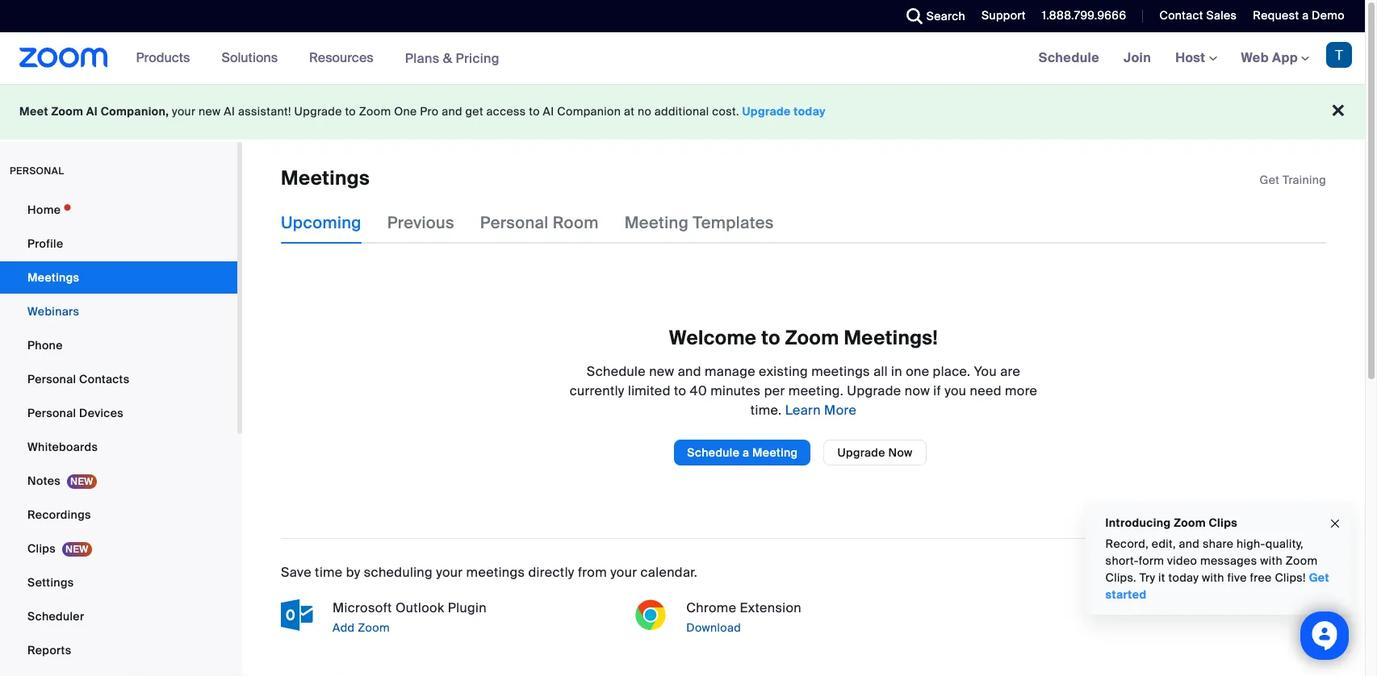 Task type: vqa. For each thing, say whether or not it's contained in the screenshot.
36
no



Task type: locate. For each thing, give the bounding box(es) containing it.
&
[[443, 50, 452, 67]]

zoom left one
[[359, 104, 391, 119]]

welcome to zoom meetings!
[[669, 326, 938, 351]]

meetings up meeting.
[[812, 363, 870, 380]]

0 vertical spatial schedule
[[1039, 49, 1100, 66]]

1 vertical spatial get
[[1310, 571, 1330, 585]]

schedule
[[1039, 49, 1100, 66], [587, 363, 646, 380], [687, 446, 740, 460]]

1 horizontal spatial meetings
[[812, 363, 870, 380]]

0 horizontal spatial and
[[442, 104, 463, 119]]

welcome
[[669, 326, 757, 351]]

plans
[[405, 50, 440, 67]]

phone
[[27, 338, 63, 353]]

request a demo link
[[1241, 0, 1365, 32], [1253, 8, 1345, 23]]

app
[[1273, 49, 1298, 66]]

0 horizontal spatial new
[[199, 104, 221, 119]]

microsoft outlook plugin add zoom
[[333, 600, 487, 635]]

all
[[874, 363, 888, 380]]

3 ai from the left
[[543, 104, 554, 119]]

1 horizontal spatial your
[[436, 564, 463, 581]]

and up video
[[1180, 537, 1200, 551]]

schedule up currently
[[587, 363, 646, 380]]

0 vertical spatial get
[[1260, 173, 1280, 187]]

0 horizontal spatial schedule
[[587, 363, 646, 380]]

0 horizontal spatial meetings
[[27, 270, 79, 285]]

web app
[[1241, 49, 1298, 66]]

and up 40
[[678, 363, 702, 380]]

introducing zoom clips
[[1106, 516, 1238, 530]]

personal down phone
[[27, 372, 76, 387]]

1 horizontal spatial meeting
[[752, 446, 798, 460]]

whiteboards
[[27, 440, 98, 455]]

room
[[553, 213, 599, 234]]

upgrade left now
[[838, 446, 886, 460]]

your inside 'meet zoom ai companion,' footer
[[172, 104, 196, 119]]

personal inside tabs of meeting tab list
[[480, 213, 549, 234]]

personal left "room"
[[480, 213, 549, 234]]

schedule down 40
[[687, 446, 740, 460]]

to down resources 'dropdown button' on the top left of page
[[345, 104, 356, 119]]

meetings for existing
[[812, 363, 870, 380]]

get left training
[[1260, 173, 1280, 187]]

download
[[687, 621, 741, 635]]

need
[[970, 383, 1002, 400]]

tabs of meeting tab list
[[281, 202, 800, 244]]

zoom up existing
[[785, 326, 839, 351]]

today
[[794, 104, 826, 119], [1169, 571, 1200, 585]]

1 horizontal spatial meetings
[[281, 166, 370, 191]]

2 horizontal spatial schedule
[[1039, 49, 1100, 66]]

web
[[1241, 49, 1269, 66]]

schedule for schedule a meeting
[[687, 446, 740, 460]]

your right companion,
[[172, 104, 196, 119]]

personal up whiteboards
[[27, 406, 76, 421]]

meetings for your
[[466, 564, 525, 581]]

meeting left templates
[[625, 213, 689, 234]]

1.888.799.9666
[[1042, 8, 1127, 23]]

meeting inside button
[[752, 446, 798, 460]]

companion
[[557, 104, 621, 119]]

host
[[1176, 49, 1209, 66]]

meetings up webinars
[[27, 270, 79, 285]]

2 horizontal spatial ai
[[543, 104, 554, 119]]

per
[[764, 383, 785, 400]]

personal for personal room
[[480, 213, 549, 234]]

currently
[[570, 383, 625, 400]]

profile
[[27, 237, 63, 251]]

get
[[1260, 173, 1280, 187], [1310, 571, 1330, 585]]

reports
[[27, 644, 71, 658]]

1 vertical spatial clips
[[27, 542, 56, 556]]

0 horizontal spatial clips
[[27, 542, 56, 556]]

2 vertical spatial personal
[[27, 406, 76, 421]]

meetings inside personal menu menu
[[27, 270, 79, 285]]

more
[[1005, 383, 1038, 400]]

a left demo
[[1302, 8, 1309, 23]]

contact
[[1160, 8, 1204, 23]]

personal room
[[480, 213, 599, 234]]

0 horizontal spatial ai
[[86, 104, 98, 119]]

and for schedule new and manage existing meetings all in one place. you are currently limited to 40 minutes per meeting. upgrade now if you need more time.
[[678, 363, 702, 380]]

and inside 'meet zoom ai companion,' footer
[[442, 104, 463, 119]]

schedule new and manage existing meetings all in one place. you are currently limited to 40 minutes per meeting. upgrade now if you need more time.
[[570, 363, 1038, 419]]

get for get training
[[1260, 173, 1280, 187]]

2 ai from the left
[[224, 104, 235, 119]]

and inside record, edit, and share high-quality, short-form video messages with zoom clips. try it today with five free clips!
[[1180, 537, 1200, 551]]

1 vertical spatial and
[[678, 363, 702, 380]]

upgrade today link
[[742, 104, 826, 119]]

zoom up clips!
[[1286, 554, 1318, 568]]

your for meetings
[[436, 564, 463, 581]]

ai left "companion"
[[543, 104, 554, 119]]

2 vertical spatial schedule
[[687, 446, 740, 460]]

today inside 'meet zoom ai companion,' footer
[[794, 104, 826, 119]]

get inside get started
[[1310, 571, 1330, 585]]

ai left companion,
[[86, 104, 98, 119]]

0 horizontal spatial meetings
[[466, 564, 525, 581]]

access
[[487, 104, 526, 119]]

0 vertical spatial with
[[1261, 554, 1283, 568]]

notes link
[[0, 465, 237, 497]]

meeting down time.
[[752, 446, 798, 460]]

meetings
[[281, 166, 370, 191], [27, 270, 79, 285]]

banner
[[0, 32, 1365, 85]]

to
[[345, 104, 356, 119], [529, 104, 540, 119], [762, 326, 781, 351], [674, 383, 687, 400]]

reports link
[[0, 635, 237, 667]]

0 horizontal spatial today
[[794, 104, 826, 119]]

zoom down microsoft
[[358, 621, 390, 635]]

time.
[[751, 402, 782, 419]]

training
[[1283, 173, 1327, 187]]

schedule inside "schedule a meeting" button
[[687, 446, 740, 460]]

and
[[442, 104, 463, 119], [678, 363, 702, 380], [1180, 537, 1200, 551]]

chrome extension download
[[687, 600, 802, 635]]

1.888.799.9666 button up schedule link
[[1042, 8, 1127, 23]]

zoom inside record, edit, and share high-quality, short-form video messages with zoom clips. try it today with five free clips!
[[1286, 554, 1318, 568]]

upgrade down product information navigation
[[294, 104, 342, 119]]

1 horizontal spatial schedule
[[687, 446, 740, 460]]

microsoft
[[333, 600, 392, 617]]

0 vertical spatial new
[[199, 104, 221, 119]]

zoom logo image
[[19, 48, 108, 68]]

your up plugin
[[436, 564, 463, 581]]

1 horizontal spatial get
[[1310, 571, 1330, 585]]

you
[[945, 383, 967, 400]]

clips up settings
[[27, 542, 56, 556]]

2 vertical spatial and
[[1180, 537, 1200, 551]]

schedule for schedule
[[1039, 49, 1100, 66]]

close image
[[1329, 515, 1342, 533]]

new left assistant!
[[199, 104, 221, 119]]

meetings up plugin
[[466, 564, 525, 581]]

high-
[[1237, 537, 1266, 551]]

0 horizontal spatial your
[[172, 104, 196, 119]]

personal inside "link"
[[27, 406, 76, 421]]

learn more
[[782, 402, 857, 419]]

banner containing products
[[0, 32, 1365, 85]]

to up existing
[[762, 326, 781, 351]]

1 horizontal spatial a
[[1302, 8, 1309, 23]]

schedule down 1.888.799.9666
[[1039, 49, 1100, 66]]

1 horizontal spatial today
[[1169, 571, 1200, 585]]

1.888.799.9666 button
[[1030, 0, 1131, 32], [1042, 8, 1127, 23]]

solutions button
[[222, 32, 285, 84]]

pro
[[420, 104, 439, 119]]

get right clips!
[[1310, 571, 1330, 585]]

1 vertical spatial meetings
[[27, 270, 79, 285]]

1 vertical spatial schedule
[[587, 363, 646, 380]]

0 vertical spatial meetings
[[812, 363, 870, 380]]

no
[[638, 104, 652, 119]]

0 horizontal spatial a
[[743, 446, 749, 460]]

a down minutes
[[743, 446, 749, 460]]

meetings inside the schedule new and manage existing meetings all in one place. you are currently limited to 40 minutes per meeting. upgrade now if you need more time.
[[812, 363, 870, 380]]

messages
[[1201, 554, 1258, 568]]

settings
[[27, 576, 74, 590]]

personal devices
[[27, 406, 124, 421]]

1 vertical spatial a
[[743, 446, 749, 460]]

1 horizontal spatial and
[[678, 363, 702, 380]]

clips up share
[[1209, 516, 1238, 530]]

and inside the schedule new and manage existing meetings all in one place. you are currently limited to 40 minutes per meeting. upgrade now if you need more time.
[[678, 363, 702, 380]]

1 vertical spatial today
[[1169, 571, 1200, 585]]

chrome
[[687, 600, 737, 617]]

recordings
[[27, 508, 91, 522]]

1 vertical spatial meeting
[[752, 446, 798, 460]]

phone link
[[0, 329, 237, 362]]

0 horizontal spatial get
[[1260, 173, 1280, 187]]

a inside "schedule a meeting" button
[[743, 446, 749, 460]]

schedule a meeting
[[687, 446, 798, 460]]

new up limited
[[649, 363, 675, 380]]

0 vertical spatial a
[[1302, 8, 1309, 23]]

with down messages
[[1203, 571, 1225, 585]]

schedule inside the schedule new and manage existing meetings all in one place. you are currently limited to 40 minutes per meeting. upgrade now if you need more time.
[[587, 363, 646, 380]]

request a demo
[[1253, 8, 1345, 23]]

download link
[[683, 618, 973, 638]]

meeting.
[[789, 383, 844, 400]]

manage
[[705, 363, 756, 380]]

to left 40
[[674, 383, 687, 400]]

schedule inside schedule link
[[1039, 49, 1100, 66]]

1 horizontal spatial ai
[[224, 104, 235, 119]]

1 vertical spatial meetings
[[466, 564, 525, 581]]

resources button
[[309, 32, 381, 84]]

meeting
[[625, 213, 689, 234], [752, 446, 798, 460]]

0 vertical spatial clips
[[1209, 516, 1238, 530]]

your
[[172, 104, 196, 119], [436, 564, 463, 581], [611, 564, 637, 581]]

1 vertical spatial personal
[[27, 372, 76, 387]]

home link
[[0, 194, 237, 226]]

cost.
[[712, 104, 739, 119]]

0 horizontal spatial with
[[1203, 571, 1225, 585]]

personal for personal contacts
[[27, 372, 76, 387]]

webinars
[[27, 304, 79, 319]]

clips
[[1209, 516, 1238, 530], [27, 542, 56, 556]]

personal contacts link
[[0, 363, 237, 396]]

0 vertical spatial personal
[[480, 213, 549, 234]]

with up free
[[1261, 554, 1283, 568]]

meetings navigation
[[1027, 32, 1365, 85]]

outlook
[[396, 600, 444, 617]]

0 horizontal spatial meeting
[[625, 213, 689, 234]]

ai left assistant!
[[224, 104, 235, 119]]

1 vertical spatial new
[[649, 363, 675, 380]]

save time by scheduling your meetings directly from your calendar.
[[281, 564, 698, 581]]

2 horizontal spatial and
[[1180, 537, 1200, 551]]

upgrade down all
[[847, 383, 902, 400]]

0 vertical spatial meeting
[[625, 213, 689, 234]]

scheduling
[[364, 564, 433, 581]]

0 vertical spatial today
[[794, 104, 826, 119]]

meetings up upcoming
[[281, 166, 370, 191]]

0 vertical spatial and
[[442, 104, 463, 119]]

personal contacts
[[27, 372, 130, 387]]

recordings link
[[0, 499, 237, 531]]

calendar.
[[641, 564, 698, 581]]

1 horizontal spatial new
[[649, 363, 675, 380]]

and for record, edit, and share high-quality, short-form video messages with zoom clips. try it today with five free clips!
[[1180, 537, 1200, 551]]

and left get
[[442, 104, 463, 119]]

1 horizontal spatial with
[[1261, 554, 1283, 568]]

try
[[1140, 571, 1156, 585]]

free
[[1251, 571, 1273, 585]]

your right from
[[611, 564, 637, 581]]

meetings!
[[844, 326, 938, 351]]



Task type: describe. For each thing, give the bounding box(es) containing it.
web app button
[[1241, 49, 1310, 66]]

clips.
[[1106, 571, 1137, 585]]

learn
[[785, 402, 821, 419]]

plans & pricing
[[405, 50, 500, 67]]

minutes
[[711, 383, 761, 400]]

record, edit, and share high-quality, short-form video messages with zoom clips. try it today with five free clips!
[[1106, 537, 1318, 585]]

quality,
[[1266, 537, 1304, 551]]

meet zoom ai companion, your new ai assistant! upgrade to zoom one pro and get access to ai companion at no additional cost. upgrade today
[[19, 104, 826, 119]]

whiteboards link
[[0, 431, 237, 463]]

new inside 'meet zoom ai companion,' footer
[[199, 104, 221, 119]]

you
[[974, 363, 997, 380]]

support
[[982, 8, 1026, 23]]

2 horizontal spatial your
[[611, 564, 637, 581]]

1.888.799.9666 button up join
[[1030, 0, 1131, 32]]

plugin
[[448, 600, 487, 617]]

today inside record, edit, and share high-quality, short-form video messages with zoom clips. try it today with five free clips!
[[1169, 571, 1200, 585]]

upgrade inside button
[[838, 446, 886, 460]]

place.
[[933, 363, 971, 380]]

if
[[934, 383, 941, 400]]

profile link
[[0, 228, 237, 260]]

webinars link
[[0, 296, 237, 328]]

product information navigation
[[124, 32, 512, 85]]

it
[[1159, 571, 1166, 585]]

to inside the schedule new and manage existing meetings all in one place. you are currently limited to 40 minutes per meeting. upgrade now if you need more time.
[[674, 383, 687, 400]]

meet
[[19, 104, 48, 119]]

schedule for schedule new and manage existing meetings all in one place. you are currently limited to 40 minutes per meeting. upgrade now if you need more time.
[[587, 363, 646, 380]]

in
[[891, 363, 903, 380]]

personal devices link
[[0, 397, 237, 430]]

1 ai from the left
[[86, 104, 98, 119]]

one
[[906, 363, 930, 380]]

additional
[[655, 104, 709, 119]]

upgrade now
[[838, 446, 913, 460]]

get training link
[[1260, 173, 1327, 187]]

personal
[[10, 165, 64, 178]]

upgrade right cost. in the top of the page
[[742, 104, 791, 119]]

zoom up edit, at the bottom right
[[1174, 516, 1207, 530]]

record,
[[1106, 537, 1149, 551]]

zoom inside microsoft outlook plugin add zoom
[[358, 621, 390, 635]]

get
[[466, 104, 484, 119]]

are
[[1001, 363, 1021, 380]]

contacts
[[79, 372, 130, 387]]

meetings link
[[0, 262, 237, 294]]

resources
[[309, 49, 374, 66]]

from
[[578, 564, 607, 581]]

a for schedule
[[743, 446, 749, 460]]

pricing
[[456, 50, 500, 67]]

get started link
[[1106, 571, 1330, 602]]

personal menu menu
[[0, 194, 237, 669]]

join
[[1124, 49, 1152, 66]]

companion,
[[101, 104, 169, 119]]

demo
[[1312, 8, 1345, 23]]

get for get started
[[1310, 571, 1330, 585]]

new inside the schedule new and manage existing meetings all in one place. you are currently limited to 40 minutes per meeting. upgrade now if you need more time.
[[649, 363, 675, 380]]

products
[[136, 49, 190, 66]]

clips inside personal menu menu
[[27, 542, 56, 556]]

time
[[315, 564, 343, 581]]

short-
[[1106, 554, 1139, 568]]

meet zoom ai companion, footer
[[0, 84, 1365, 140]]

started
[[1106, 588, 1147, 602]]

personal for personal devices
[[27, 406, 76, 421]]

meeting inside tab list
[[625, 213, 689, 234]]

learn more link
[[782, 402, 857, 419]]

0 vertical spatial meetings
[[281, 166, 370, 191]]

a for request
[[1302, 8, 1309, 23]]

directly
[[528, 564, 575, 581]]

extension
[[740, 600, 802, 617]]

add zoom link
[[329, 618, 619, 638]]

your for new
[[172, 104, 196, 119]]

assistant!
[[238, 104, 291, 119]]

upgrade inside the schedule new and manage existing meetings all in one place. you are currently limited to 40 minutes per meeting. upgrade now if you need more time.
[[847, 383, 902, 400]]

templates
[[693, 213, 774, 234]]

more
[[824, 402, 857, 419]]

notes
[[27, 474, 61, 489]]

40
[[690, 383, 707, 400]]

now
[[905, 383, 930, 400]]

search
[[927, 9, 966, 23]]

search button
[[894, 0, 970, 32]]

scheduler
[[27, 610, 84, 624]]

at
[[624, 104, 635, 119]]

1 vertical spatial with
[[1203, 571, 1225, 585]]

one
[[394, 104, 417, 119]]

zoom right 'meet'
[[51, 104, 83, 119]]

profile picture image
[[1327, 42, 1352, 68]]

home
[[27, 203, 61, 217]]

existing
[[759, 363, 808, 380]]

join link
[[1112, 32, 1164, 84]]

previous
[[387, 213, 454, 234]]

upcoming
[[281, 213, 362, 234]]

to right access
[[529, 104, 540, 119]]

request
[[1253, 8, 1299, 23]]

save
[[281, 564, 312, 581]]

host button
[[1176, 49, 1217, 66]]

1 horizontal spatial clips
[[1209, 516, 1238, 530]]



